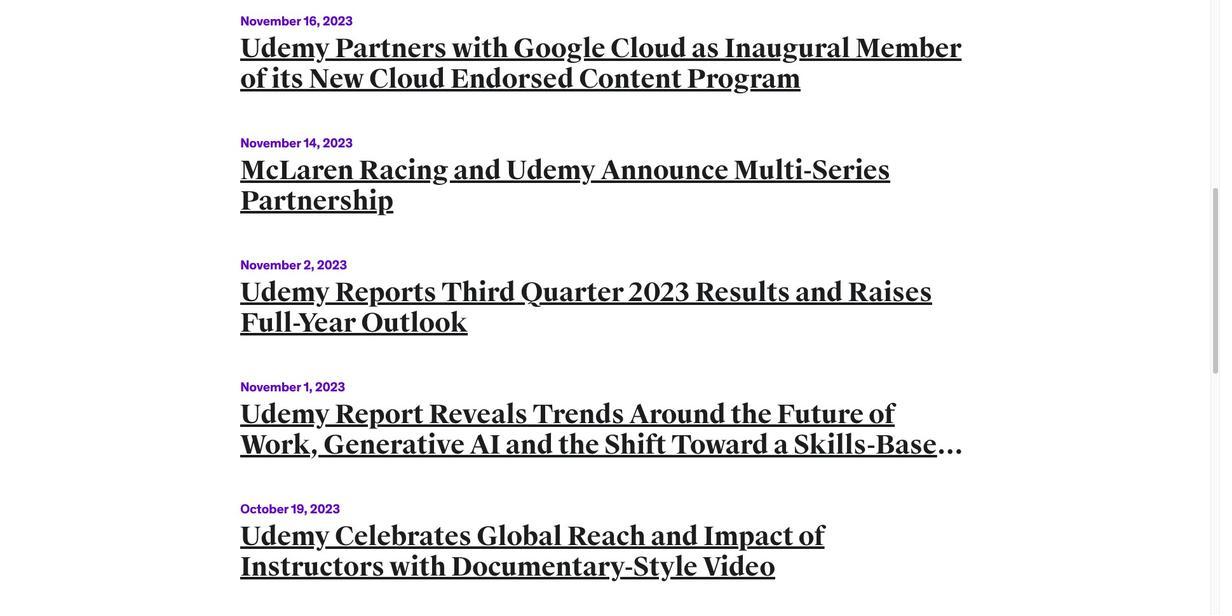 Task type: describe. For each thing, give the bounding box(es) containing it.
november for udemy partners with google cloud as inaugural member of its new cloud endorsed content program
[[240, 13, 301, 28]]

year
[[298, 307, 356, 339]]

of inside november 1, 2023 udemy report reveals trends around the future of work, generative ai and the shift toward a skills-based economy
[[869, 398, 895, 431]]

udemy for report
[[240, 398, 330, 431]]

november for udemy report reveals trends around the future of work, generative ai and the shift toward a skills-based economy
[[240, 379, 301, 395]]

reveals
[[429, 398, 528, 431]]

report
[[335, 398, 424, 431]]

documentary-
[[451, 551, 633, 583]]

october 19, 2023 udemy celebrates global reach and impact of instructors with documentary-style video
[[240, 501, 825, 583]]

november 1, 2023 udemy report reveals trends around the future of work, generative ai and the shift toward a skills-based economy
[[240, 379, 954, 492]]

of inside november 16, 2023 udemy partners with google cloud as inaugural member of its new cloud endorsed content program
[[240, 63, 266, 95]]

november 14, 2023 mclaren racing and udemy announce multi-series partnership
[[240, 135, 890, 217]]

economy
[[240, 459, 359, 492]]

of inside the october 19, 2023 udemy celebrates global reach and impact of instructors with documentary-style video
[[799, 520, 825, 553]]

udemy for reports
[[240, 276, 330, 309]]

2,
[[303, 257, 314, 273]]

endorsed
[[450, 63, 574, 95]]

and inside the november 2, 2023 udemy reports third quarter 2023 results and raises full-year outlook
[[795, 276, 843, 309]]

work,
[[240, 429, 319, 461]]

future
[[777, 398, 864, 431]]

november 2, 2023 udemy reports third quarter 2023 results and raises full-year outlook
[[240, 257, 932, 339]]

a
[[774, 429, 789, 461]]

1 horizontal spatial cloud
[[610, 32, 687, 65]]

full-
[[240, 307, 298, 339]]

video
[[703, 551, 775, 583]]

around
[[629, 398, 726, 431]]

outlook
[[361, 307, 468, 339]]

series
[[812, 154, 890, 187]]

2023 for partners
[[323, 13, 353, 28]]

based
[[875, 429, 954, 461]]

reach
[[567, 520, 646, 553]]

partnership
[[240, 185, 393, 217]]

program
[[687, 63, 801, 95]]

udemy inside november 14, 2023 mclaren racing and udemy announce multi-series partnership
[[506, 154, 596, 187]]

toward
[[671, 429, 769, 461]]

with inside the october 19, 2023 udemy celebrates global reach and impact of instructors with documentary-style video
[[389, 551, 446, 583]]

2023 for report
[[315, 379, 345, 395]]

member
[[855, 32, 962, 65]]



Task type: vqa. For each thing, say whether or not it's contained in the screenshot.
Results
yes



Task type: locate. For each thing, give the bounding box(es) containing it.
2023 for celebrates
[[310, 501, 340, 517]]

0 horizontal spatial cloud
[[369, 63, 445, 95]]

0 horizontal spatial the
[[558, 429, 599, 461]]

udemy
[[240, 32, 330, 65], [506, 154, 596, 187], [240, 276, 330, 309], [240, 398, 330, 431], [240, 520, 330, 553]]

2023 for reports
[[317, 257, 347, 273]]

the left shift
[[558, 429, 599, 461]]

global
[[477, 520, 562, 553]]

google
[[513, 32, 606, 65]]

0 vertical spatial with
[[452, 32, 509, 65]]

results
[[695, 276, 790, 309]]

as
[[692, 32, 719, 65]]

raises
[[848, 276, 932, 309]]

instructors
[[240, 551, 384, 583]]

november left 1,
[[240, 379, 301, 395]]

celebrates
[[335, 520, 472, 553]]

content
[[579, 63, 682, 95]]

style
[[633, 551, 698, 583]]

november left 16, at the left top of the page
[[240, 13, 301, 28]]

udemy inside november 1, 2023 udemy report reveals trends around the future of work, generative ai and the shift toward a skills-based economy
[[240, 398, 330, 431]]

november for udemy reports third quarter 2023 results and raises full-year outlook
[[240, 257, 301, 273]]

generative
[[324, 429, 465, 461]]

november left 2,
[[240, 257, 301, 273]]

announce multi-
[[601, 154, 812, 187]]

the
[[731, 398, 772, 431], [558, 429, 599, 461]]

cloud
[[610, 32, 687, 65], [369, 63, 445, 95]]

1 horizontal spatial with
[[452, 32, 509, 65]]

16,
[[303, 13, 320, 28]]

2023 inside november 14, 2023 mclaren racing and udemy announce multi-series partnership
[[323, 135, 353, 150]]

2023 inside the october 19, 2023 udemy celebrates global reach and impact of instructors with documentary-style video
[[310, 501, 340, 517]]

1 horizontal spatial of
[[799, 520, 825, 553]]

november inside the november 2, 2023 udemy reports third quarter 2023 results and raises full-year outlook
[[240, 257, 301, 273]]

1 november from the top
[[240, 13, 301, 28]]

november inside november 14, 2023 mclaren racing and udemy announce multi-series partnership
[[240, 135, 301, 150]]

2 november from the top
[[240, 135, 301, 150]]

2023 inside november 16, 2023 udemy partners with google cloud as inaugural member of its new cloud endorsed content program
[[323, 13, 353, 28]]

trends
[[533, 398, 624, 431]]

november inside november 16, 2023 udemy partners with google cloud as inaugural member of its new cloud endorsed content program
[[240, 13, 301, 28]]

skills-
[[794, 429, 875, 461]]

0 horizontal spatial of
[[240, 63, 266, 95]]

november 16, 2023 udemy partners with google cloud as inaugural member of its new cloud endorsed content program
[[240, 13, 962, 95]]

udemy for celebrates
[[240, 520, 330, 553]]

14,
[[303, 135, 320, 150]]

mclaren
[[240, 154, 354, 187]]

impact
[[703, 520, 794, 553]]

november up "mclaren"
[[240, 135, 301, 150]]

ai
[[470, 429, 501, 461]]

inaugural
[[724, 32, 850, 65]]

shift
[[604, 429, 666, 461]]

of right impact
[[799, 520, 825, 553]]

racing
[[359, 154, 449, 187]]

1 vertical spatial of
[[869, 398, 895, 431]]

2 horizontal spatial of
[[869, 398, 895, 431]]

0 vertical spatial of
[[240, 63, 266, 95]]

with inside november 16, 2023 udemy partners with google cloud as inaugural member of its new cloud endorsed content program
[[452, 32, 509, 65]]

2 vertical spatial of
[[799, 520, 825, 553]]

october
[[240, 501, 288, 517]]

2023 for racing
[[323, 135, 353, 150]]

udemy inside the october 19, 2023 udemy celebrates global reach and impact of instructors with documentary-style video
[[240, 520, 330, 553]]

0 horizontal spatial with
[[389, 551, 446, 583]]

and
[[453, 154, 501, 187], [795, 276, 843, 309], [506, 429, 553, 461], [651, 520, 698, 553]]

reports
[[335, 276, 437, 309]]

third
[[442, 276, 516, 309]]

2023
[[323, 13, 353, 28], [323, 135, 353, 150], [317, 257, 347, 273], [629, 276, 690, 309], [315, 379, 345, 395], [310, 501, 340, 517]]

quarter
[[520, 276, 624, 309]]

with
[[452, 32, 509, 65], [389, 551, 446, 583]]

november
[[240, 13, 301, 28], [240, 135, 301, 150], [240, 257, 301, 273], [240, 379, 301, 395]]

and inside november 14, 2023 mclaren racing and udemy announce multi-series partnership
[[453, 154, 501, 187]]

of right future
[[869, 398, 895, 431]]

and inside the october 19, 2023 udemy celebrates global reach and impact of instructors with documentary-style video
[[651, 520, 698, 553]]

19,
[[291, 501, 307, 517]]

of left 'its'
[[240, 63, 266, 95]]

2023 inside november 1, 2023 udemy report reveals trends around the future of work, generative ai and the shift toward a skills-based economy
[[315, 379, 345, 395]]

4 november from the top
[[240, 379, 301, 395]]

of
[[240, 63, 266, 95], [869, 398, 895, 431], [799, 520, 825, 553]]

1,
[[303, 379, 312, 395]]

november for mclaren racing and udemy announce multi-series partnership
[[240, 135, 301, 150]]

1 horizontal spatial the
[[731, 398, 772, 431]]

partners
[[335, 32, 447, 65]]

1 vertical spatial with
[[389, 551, 446, 583]]

november inside november 1, 2023 udemy report reveals trends around the future of work, generative ai and the shift toward a skills-based economy
[[240, 379, 301, 395]]

3 november from the top
[[240, 257, 301, 273]]

new
[[309, 63, 364, 95]]

and inside november 1, 2023 udemy report reveals trends around the future of work, generative ai and the shift toward a skills-based economy
[[506, 429, 553, 461]]

its
[[271, 63, 304, 95]]

udemy inside november 16, 2023 udemy partners with google cloud as inaugural member of its new cloud endorsed content program
[[240, 32, 330, 65]]

udemy inside the november 2, 2023 udemy reports third quarter 2023 results and raises full-year outlook
[[240, 276, 330, 309]]

udemy for partners
[[240, 32, 330, 65]]

the left a
[[731, 398, 772, 431]]



